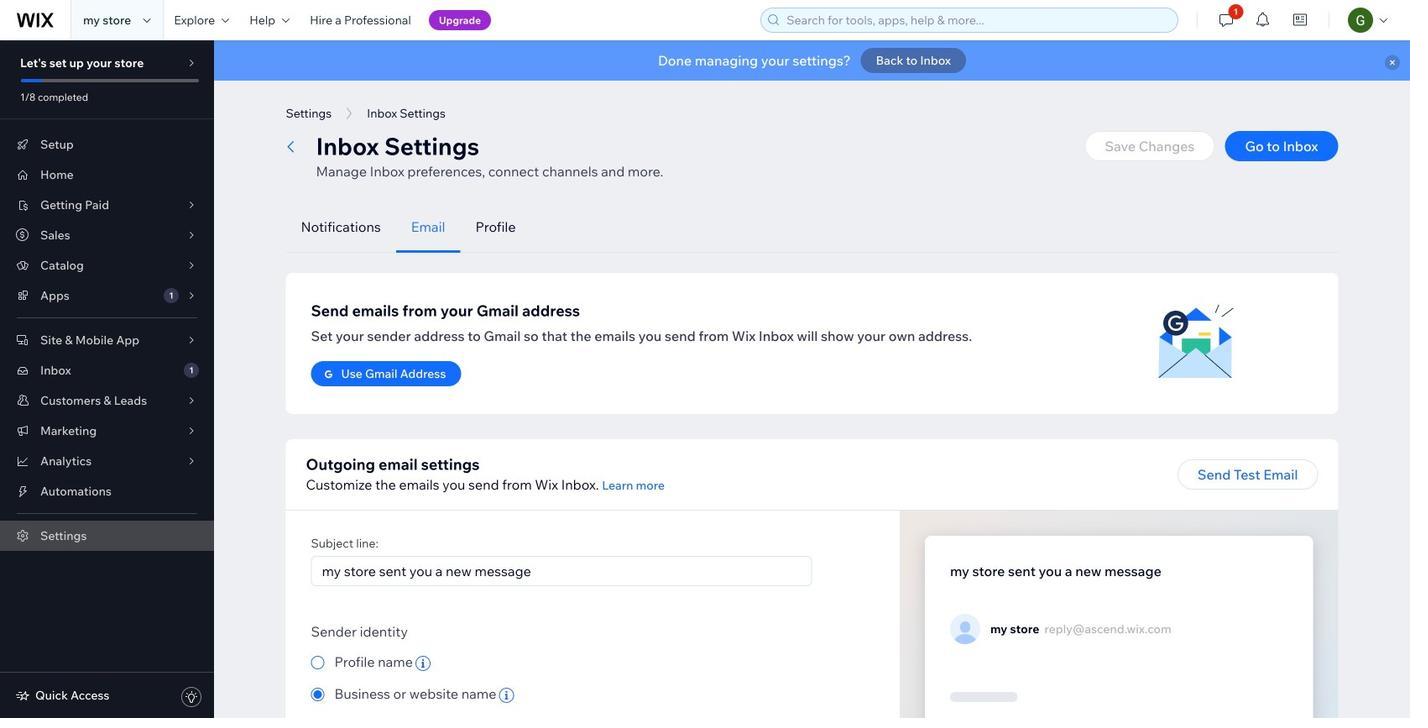 Task type: vqa. For each thing, say whether or not it's contained in the screenshot.
'Point'
no



Task type: locate. For each thing, give the bounding box(es) containing it.
Search for tools, apps, help & more... field
[[782, 8, 1173, 32]]

option group
[[311, 652, 813, 718]]

Write your email subject here… field
[[317, 557, 807, 585]]

sidebar element
[[0, 40, 214, 718]]

alert
[[214, 40, 1411, 81]]



